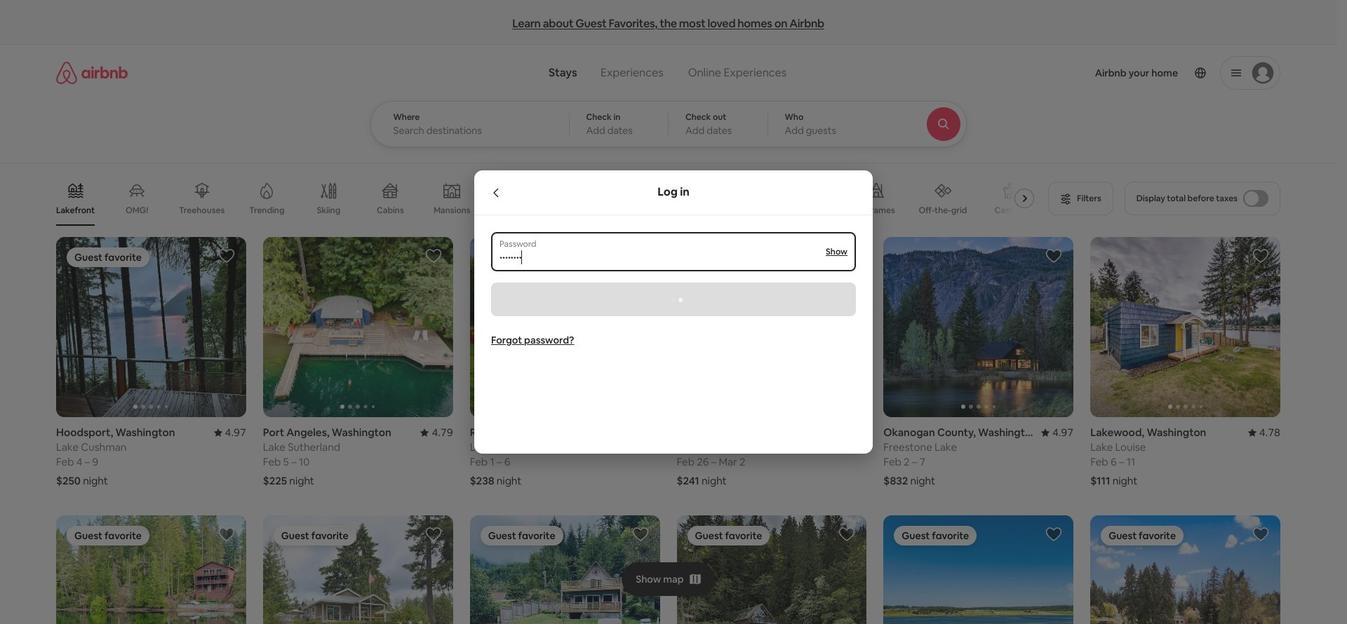 Task type: vqa. For each thing, say whether or not it's contained in the screenshot.
The Add To Wishlist: Okanogan County, Washington image
yes



Task type: locate. For each thing, give the bounding box(es) containing it.
group
[[56, 171, 1040, 226], [56, 237, 246, 418], [263, 237, 453, 418], [470, 237, 660, 418], [677, 237, 867, 418], [884, 237, 1074, 418], [1091, 237, 1281, 418], [56, 516, 246, 625], [263, 516, 453, 625], [470, 516, 660, 625], [677, 516, 867, 625], [884, 516, 1074, 625], [1091, 516, 1281, 625]]

0 vertical spatial add to wishlist: port angeles, washington image
[[425, 248, 442, 265]]

add to wishlist: spanaway, washington image
[[1253, 526, 1269, 543]]

0 horizontal spatial add to wishlist: port angeles, washington image
[[425, 248, 442, 265]]

tab panel
[[370, 101, 1005, 147]]

Password password field
[[500, 250, 818, 265]]

1 horizontal spatial add to wishlist: port angeles, washington image
[[839, 526, 856, 543]]

None search field
[[370, 45, 1005, 147]]

add to wishlist: hoodsport, washington image
[[218, 248, 235, 265]]

4.78 out of 5 average rating image
[[1248, 426, 1281, 439]]

1 horizontal spatial 4.97 out of 5 average rating image
[[1041, 426, 1074, 439]]

add to wishlist: okanogan county, washington image
[[1046, 248, 1062, 265]]

2 4.97 out of 5 average rating image from the left
[[1041, 426, 1074, 439]]

1 vertical spatial add to wishlist: port angeles, washington image
[[839, 526, 856, 543]]

4.97 out of 5 average rating image
[[214, 426, 246, 439], [1041, 426, 1074, 439]]

add to wishlist: port angeles, washington image
[[425, 248, 442, 265], [839, 526, 856, 543]]

what can we help you find? tab list
[[538, 58, 676, 88]]

Search destinations search field
[[393, 124, 546, 137]]

1 4.97 out of 5 average rating image from the left
[[214, 426, 246, 439]]

0 horizontal spatial 4.97 out of 5 average rating image
[[214, 426, 246, 439]]



Task type: describe. For each thing, give the bounding box(es) containing it.
4.97 out of 5 average rating image for add to wishlist: hoodsport, washington icon
[[214, 426, 246, 439]]

add to wishlist: clinton, washington image
[[839, 248, 856, 265]]

add to wishlist: port angeles, washington image
[[632, 526, 649, 543]]

profile element
[[809, 45, 1281, 101]]

add to wishlist: port orchard, washington image
[[218, 526, 235, 543]]

add to wishlist: shelton, washington image
[[425, 526, 442, 543]]

log in dialog
[[474, 170, 873, 454]]

add to wishlist: coupeville, washington image
[[1046, 526, 1062, 543]]

4.97 out of 5 average rating image for add to wishlist: okanogan county, washington icon at the top right
[[1041, 426, 1074, 439]]

4.79 out of 5 average rating image
[[421, 426, 453, 439]]

add to wishlist: lakewood, washington image
[[1253, 248, 1269, 265]]



